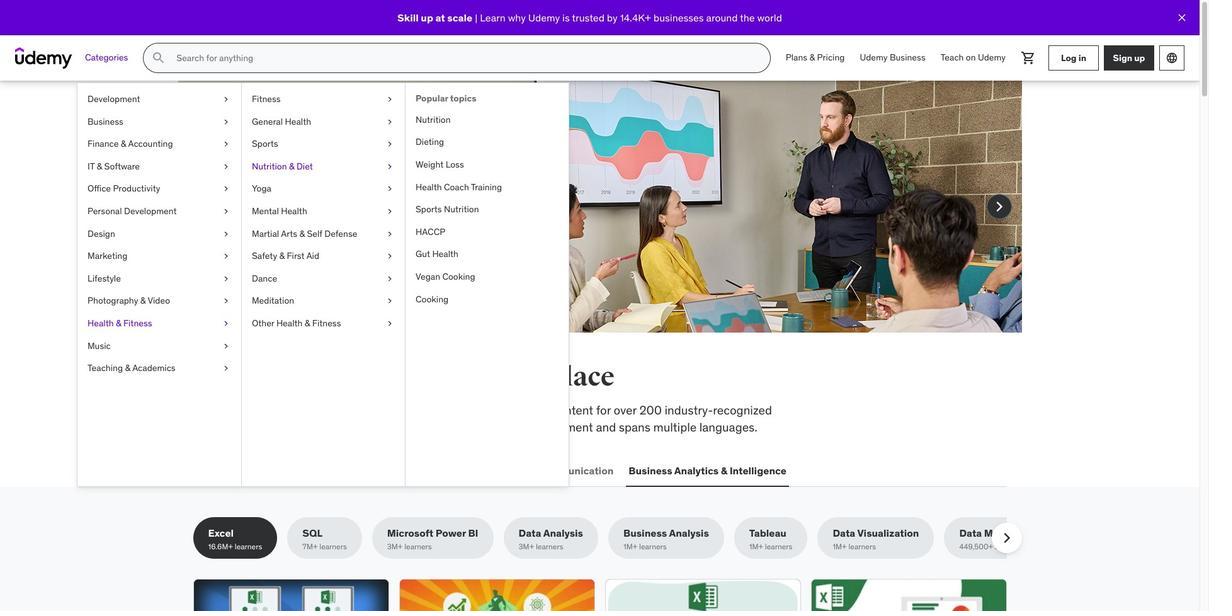 Task type: vqa. For each thing, say whether or not it's contained in the screenshot.
people?
no



Task type: describe. For each thing, give the bounding box(es) containing it.
cooking inside vegan cooking link
[[443, 271, 475, 282]]

health down weight
[[416, 181, 442, 193]]

music
[[88, 340, 111, 351]]

recognized
[[713, 403, 772, 418]]

other
[[252, 318, 274, 329]]

anything
[[238, 161, 328, 187]]

1m+ inside tableau 1m+ learners
[[750, 542, 764, 552]]

gut
[[416, 248, 430, 260]]

analysis for business analysis
[[669, 527, 709, 539]]

health coach training link
[[406, 176, 569, 199]]

self
[[307, 228, 323, 239]]

microsoft
[[387, 527, 434, 539]]

1m+ for data visualization
[[833, 542, 847, 552]]

health for mental health
[[281, 205, 307, 217]]

why for anything
[[262, 192, 283, 207]]

log
[[1062, 52, 1077, 63]]

technical
[[384, 403, 432, 418]]

nutrition link
[[406, 109, 569, 131]]

pricing
[[818, 52, 845, 63]]

business link
[[78, 111, 241, 133]]

choose a language image
[[1166, 52, 1179, 64]]

all the skills you need in one place
[[193, 361, 615, 393]]

in inside log in link
[[1079, 52, 1087, 63]]

& for software
[[97, 161, 102, 172]]

xsmall image for it & software
[[221, 161, 231, 173]]

xsmall image for safety & first aid
[[385, 250, 395, 263]]

3m+ inside microsoft power bi 3m+ learners
[[387, 542, 403, 552]]

2 horizontal spatial fitness
[[312, 318, 341, 329]]

health coach training
[[416, 181, 502, 193]]

xsmall image for health & fitness
[[221, 318, 231, 330]]

lifestyle link
[[78, 268, 241, 290]]

software
[[104, 161, 140, 172]]

our
[[269, 419, 286, 435]]

one
[[498, 361, 544, 393]]

sports for sports
[[252, 138, 278, 149]]

learn
[[480, 11, 506, 24]]

udemy left is at top
[[529, 11, 560, 24]]

web
[[196, 464, 217, 477]]

xsmall image for business
[[221, 116, 231, 128]]

trusted
[[572, 11, 605, 24]]

tableau
[[750, 527, 787, 539]]

design link
[[78, 223, 241, 245]]

music link
[[78, 335, 241, 357]]

personal development
[[88, 205, 177, 217]]

fitness inside 'link'
[[123, 318, 152, 329]]

plans
[[786, 52, 808, 63]]

on
[[966, 52, 976, 63]]

coach
[[444, 181, 469, 193]]

personal
[[88, 205, 122, 217]]

well-
[[382, 419, 408, 435]]

learners inside data modeling 449,500+ learners
[[996, 542, 1023, 552]]

photography & video
[[88, 295, 170, 306]]

xsmall image for sports
[[385, 138, 395, 150]]

first
[[287, 250, 305, 262]]

general
[[252, 116, 283, 127]]

covering
[[193, 403, 241, 418]]

request
[[246, 244, 286, 256]]

by
[[607, 11, 618, 24]]

content
[[552, 403, 594, 418]]

development for web
[[220, 464, 284, 477]]

leading
[[286, 192, 325, 207]]

demo
[[296, 244, 323, 256]]

topic filters element
[[193, 517, 1045, 559]]

choose
[[403, 192, 442, 207]]

7m+
[[303, 542, 318, 552]]

learners inside microsoft power bi 3m+ learners
[[405, 542, 432, 552]]

you
[[353, 361, 399, 393]]

& for diet
[[289, 161, 295, 172]]

xsmall image for music
[[221, 340, 231, 352]]

safety & first aid link
[[242, 245, 405, 268]]

xsmall image for mental health
[[385, 205, 395, 218]]

organizations
[[328, 192, 400, 207]]

data for data analysis
[[519, 527, 542, 539]]

plans & pricing
[[786, 52, 845, 63]]

dieting link
[[406, 131, 569, 154]]

xsmall image for design
[[221, 228, 231, 240]]

communication
[[538, 464, 614, 477]]

nutrition for nutrition & diet
[[252, 161, 287, 172]]

& down the meditation link
[[305, 318, 310, 329]]

at
[[436, 11, 445, 24]]

business for business
[[88, 116, 123, 127]]

safety
[[252, 250, 277, 262]]

request a demo link
[[238, 235, 331, 265]]

sign
[[1114, 52, 1133, 63]]

xsmall image for nutrition & diet
[[385, 161, 395, 173]]

languages.
[[700, 419, 758, 435]]

teach on udemy
[[941, 52, 1006, 63]]

topics,
[[435, 403, 470, 418]]

dieting
[[416, 136, 444, 148]]

teach on udemy link
[[934, 43, 1014, 73]]

carousel element
[[178, 81, 1022, 363]]

teaching & academics
[[88, 362, 176, 374]]

1 vertical spatial in
[[469, 361, 494, 393]]

business.
[[305, 209, 356, 224]]

health for other health & fitness
[[277, 318, 303, 329]]

udemy inside teach on udemy link
[[979, 52, 1006, 63]]

xsmall image for other health & fitness
[[385, 318, 395, 330]]

learners inside sql 7m+ learners
[[320, 542, 347, 552]]

learners inside excel 16.6m+ learners
[[235, 542, 262, 552]]

vegan
[[416, 271, 440, 282]]

xsmall image for fitness
[[385, 93, 395, 106]]

nutrition for nutrition
[[416, 114, 451, 125]]

health inside 'link'
[[88, 318, 114, 329]]

nutrition & diet element
[[405, 83, 569, 486]]

plans & pricing link
[[779, 43, 853, 73]]

health & fitness
[[88, 318, 152, 329]]

health for general health
[[285, 116, 311, 127]]

around
[[707, 11, 738, 24]]

safety & first aid
[[252, 250, 320, 262]]

certifications,
[[193, 419, 266, 435]]

0 vertical spatial the
[[740, 11, 755, 24]]

with
[[238, 209, 261, 224]]

is
[[563, 11, 570, 24]]

next image for "topic filters" element
[[997, 528, 1017, 548]]

xsmall image for development
[[221, 93, 231, 106]]

meditation link
[[242, 290, 405, 312]]

cooking inside cooking link
[[416, 293, 449, 305]]

449,500+
[[960, 542, 994, 552]]

diet
[[297, 161, 313, 172]]

xsmall image for yoga
[[385, 183, 395, 195]]

learn
[[458, 192, 485, 207]]

cooking link
[[406, 288, 569, 311]]

sports nutrition link
[[406, 199, 569, 221]]

other health & fitness
[[252, 318, 341, 329]]

learners inside business analysis 1m+ learners
[[640, 542, 667, 552]]

0 vertical spatial skills
[[280, 361, 349, 393]]

3m+ inside data analysis 3m+ learners
[[519, 542, 534, 552]]

haccp link
[[406, 221, 569, 243]]

1 horizontal spatial fitness
[[252, 93, 281, 105]]

training
[[471, 181, 502, 193]]

Search for anything text field
[[174, 47, 755, 69]]

popular topics
[[416, 93, 477, 104]]

log in link
[[1049, 45, 1100, 71]]



Task type: locate. For each thing, give the bounding box(es) containing it.
2 horizontal spatial 1m+
[[833, 542, 847, 552]]

xsmall image inside finance & accounting link
[[221, 138, 231, 150]]

nutrition inside sports nutrition link
[[444, 204, 479, 215]]

xsmall image inside the other health & fitness link
[[385, 318, 395, 330]]

1 horizontal spatial analysis
[[669, 527, 709, 539]]

to inside build ready-for- anything teams see why leading organizations choose to learn with udemy business.
[[444, 192, 455, 207]]

health up arts
[[281, 205, 307, 217]]

& for fitness
[[116, 318, 121, 329]]

0 horizontal spatial sports
[[252, 138, 278, 149]]

up right the sign
[[1135, 52, 1146, 63]]

xsmall image inside office productivity link
[[221, 183, 231, 195]]

xsmall image inside the dance link
[[385, 273, 395, 285]]

xsmall image for general health
[[385, 116, 395, 128]]

close image
[[1176, 11, 1189, 24]]

1 horizontal spatial to
[[444, 192, 455, 207]]

0 vertical spatial to
[[444, 192, 455, 207]]

4 learners from the left
[[536, 542, 564, 552]]

xsmall image inside marketing link
[[221, 250, 231, 263]]

categories button
[[78, 43, 136, 73]]

xsmall image inside general health link
[[385, 116, 395, 128]]

modeling
[[985, 527, 1030, 539]]

it
[[88, 161, 95, 172]]

sports inside nutrition & diet element
[[416, 204, 442, 215]]

1 vertical spatial sports
[[416, 204, 442, 215]]

business analytics & intelligence button
[[627, 456, 790, 486]]

0 horizontal spatial analysis
[[544, 527, 583, 539]]

xsmall image inside the yoga link
[[385, 183, 395, 195]]

& right teaching
[[125, 362, 131, 374]]

xsmall image inside development link
[[221, 93, 231, 106]]

business inside button
[[629, 464, 673, 477]]

next image
[[990, 197, 1010, 217], [997, 528, 1017, 548]]

learners inside data analysis 3m+ learners
[[536, 542, 564, 552]]

0 vertical spatial up
[[421, 11, 434, 24]]

xsmall image for lifestyle
[[221, 273, 231, 285]]

popular
[[416, 93, 448, 104]]

shopping cart with 0 items image
[[1021, 50, 1037, 66]]

the
[[740, 11, 755, 24], [235, 361, 275, 393]]

marketing link
[[78, 245, 241, 268]]

vegan cooking link
[[406, 266, 569, 288]]

data up 449,500+
[[960, 527, 983, 539]]

development for personal
[[124, 205, 177, 217]]

& right analytics
[[721, 464, 728, 477]]

supports
[[331, 419, 379, 435]]

1 horizontal spatial 1m+
[[750, 542, 764, 552]]

skills inside covering critical workplace skills to technical topics, including prep content for over 200 industry-recognized certifications, our catalog supports well-rounded professional development and spans multiple languages.
[[341, 403, 367, 418]]

xsmall image inside design link
[[221, 228, 231, 240]]

xsmall image inside safety & first aid 'link'
[[385, 250, 395, 263]]

development right the web
[[220, 464, 284, 477]]

2 1m+ from the left
[[750, 542, 764, 552]]

next image inside carousel "element"
[[990, 197, 1010, 217]]

1 horizontal spatial 3m+
[[519, 542, 534, 552]]

& for video
[[140, 295, 146, 306]]

1 horizontal spatial up
[[1135, 52, 1146, 63]]

office productivity link
[[78, 178, 241, 200]]

0 vertical spatial in
[[1079, 52, 1087, 63]]

2 vertical spatial development
[[220, 464, 284, 477]]

0 horizontal spatial data
[[519, 527, 542, 539]]

business inside business analysis 1m+ learners
[[624, 527, 667, 539]]

learners inside data visualization 1m+ learners
[[849, 542, 876, 552]]

3 1m+ from the left
[[833, 542, 847, 552]]

up
[[421, 11, 434, 24], [1135, 52, 1146, 63]]

data
[[519, 527, 542, 539], [833, 527, 856, 539], [960, 527, 983, 539]]

gut health link
[[406, 243, 569, 266]]

marketing
[[88, 250, 128, 262]]

why
[[508, 11, 526, 24], [262, 192, 283, 207]]

6 learners from the left
[[765, 542, 793, 552]]

teams
[[332, 161, 394, 187]]

productivity
[[113, 183, 160, 194]]

why inside build ready-for- anything teams see why leading organizations choose to learn with udemy business.
[[262, 192, 283, 207]]

2 data from the left
[[833, 527, 856, 539]]

xsmall image inside martial arts & self defense link
[[385, 228, 395, 240]]

xsmall image inside the meditation link
[[385, 295, 395, 307]]

in right log
[[1079, 52, 1087, 63]]

skills up the supports
[[341, 403, 367, 418]]

& left a
[[279, 250, 285, 262]]

7 learners from the left
[[849, 542, 876, 552]]

1 horizontal spatial the
[[740, 11, 755, 24]]

xsmall image for finance & accounting
[[221, 138, 231, 150]]

udemy up arts
[[264, 209, 302, 224]]

xsmall image inside the "sports" link
[[385, 138, 395, 150]]

1 vertical spatial development
[[124, 205, 177, 217]]

development inside development link
[[88, 93, 140, 105]]

why right see
[[262, 192, 283, 207]]

analysis inside business analysis 1m+ learners
[[669, 527, 709, 539]]

business for business analytics & intelligence
[[629, 464, 673, 477]]

200
[[640, 403, 662, 418]]

business for business analysis 1m+ learners
[[624, 527, 667, 539]]

teaching & academics link
[[78, 357, 241, 380]]

1 vertical spatial up
[[1135, 52, 1146, 63]]

udemy right the on
[[979, 52, 1006, 63]]

sports
[[252, 138, 278, 149], [416, 204, 442, 215]]

teach
[[941, 52, 964, 63]]

nutrition inside nutrition & diet link
[[252, 161, 287, 172]]

cooking down vegan
[[416, 293, 449, 305]]

defense
[[325, 228, 358, 239]]

xsmall image inside music link
[[221, 340, 231, 352]]

1 data from the left
[[519, 527, 542, 539]]

& left diet
[[289, 161, 295, 172]]

xsmall image for martial arts & self defense
[[385, 228, 395, 240]]

mental
[[252, 205, 279, 217]]

professional
[[455, 419, 521, 435]]

health & fitness link
[[78, 312, 241, 335]]

health right general
[[285, 116, 311, 127]]

build ready-for- anything teams see why leading organizations choose to learn with udemy business.
[[238, 135, 485, 224]]

development inside web development button
[[220, 464, 284, 477]]

data for data visualization
[[833, 527, 856, 539]]

udemy inside build ready-for- anything teams see why leading organizations choose to learn with udemy business.
[[264, 209, 302, 224]]

up left at
[[421, 11, 434, 24]]

development down categories dropdown button at the left of page
[[88, 93, 140, 105]]

1 vertical spatial the
[[235, 361, 275, 393]]

dance link
[[242, 268, 405, 290]]

skill
[[398, 11, 419, 24]]

3 data from the left
[[960, 527, 983, 539]]

xsmall image inside nutrition & diet link
[[385, 161, 395, 173]]

critical
[[244, 403, 280, 418]]

up for sign
[[1135, 52, 1146, 63]]

world
[[758, 11, 783, 24]]

data modeling 449,500+ learners
[[960, 527, 1030, 552]]

& inside button
[[721, 464, 728, 477]]

2 3m+ from the left
[[519, 542, 534, 552]]

2 horizontal spatial data
[[960, 527, 983, 539]]

xsmall image inside mental health link
[[385, 205, 395, 218]]

nutrition & diet link
[[242, 155, 405, 178]]

1m+ inside business analysis 1m+ learners
[[624, 542, 638, 552]]

0 vertical spatial sports
[[252, 138, 278, 149]]

& right "finance"
[[121, 138, 126, 149]]

1 horizontal spatial sports
[[416, 204, 442, 215]]

health right other
[[277, 318, 303, 329]]

analysis inside data analysis 3m+ learners
[[544, 527, 583, 539]]

1 1m+ from the left
[[624, 542, 638, 552]]

0 vertical spatial development
[[88, 93, 140, 105]]

the left world
[[740, 11, 755, 24]]

0 horizontal spatial why
[[262, 192, 283, 207]]

2 analysis from the left
[[669, 527, 709, 539]]

xsmall image inside personal development link
[[221, 205, 231, 218]]

development inside personal development link
[[124, 205, 177, 217]]

& down photography
[[116, 318, 121, 329]]

0 vertical spatial cooking
[[443, 271, 475, 282]]

xsmall image for marketing
[[221, 250, 231, 263]]

learners inside tableau 1m+ learners
[[765, 542, 793, 552]]

dance
[[252, 273, 277, 284]]

analysis
[[544, 527, 583, 539], [669, 527, 709, 539]]

xsmall image for dance
[[385, 273, 395, 285]]

health up vegan cooking
[[433, 248, 459, 260]]

vegan cooking
[[416, 271, 475, 282]]

business
[[890, 52, 926, 63], [88, 116, 123, 127], [629, 464, 673, 477], [624, 527, 667, 539]]

0 horizontal spatial in
[[469, 361, 494, 393]]

1 vertical spatial cooking
[[416, 293, 449, 305]]

fitness up general
[[252, 93, 281, 105]]

xsmall image inside the teaching & academics link
[[221, 362, 231, 375]]

sports for sports nutrition
[[416, 204, 442, 215]]

3 learners from the left
[[405, 542, 432, 552]]

& for accounting
[[121, 138, 126, 149]]

udemy inside udemy business link
[[860, 52, 888, 63]]

xsmall image inside lifestyle link
[[221, 273, 231, 285]]

fitness down photography & video
[[123, 318, 152, 329]]

nutrition
[[416, 114, 451, 125], [252, 161, 287, 172], [444, 204, 479, 215]]

1 vertical spatial next image
[[997, 528, 1017, 548]]

prep
[[525, 403, 550, 418]]

photography & video link
[[78, 290, 241, 312]]

0 vertical spatial next image
[[990, 197, 1010, 217]]

sports up haccp
[[416, 204, 442, 215]]

xsmall image for meditation
[[385, 295, 395, 307]]

submit search image
[[151, 50, 167, 66]]

it & software link
[[78, 155, 241, 178]]

over
[[614, 403, 637, 418]]

1 analysis from the left
[[544, 527, 583, 539]]

nutrition down popular at the left of the page
[[416, 114, 451, 125]]

0 horizontal spatial fitness
[[123, 318, 152, 329]]

gut health
[[416, 248, 459, 260]]

1 vertical spatial why
[[262, 192, 283, 207]]

xsmall image inside business link
[[221, 116, 231, 128]]

1 vertical spatial to
[[370, 403, 381, 418]]

health up "music"
[[88, 318, 114, 329]]

xsmall image
[[221, 116, 231, 128], [385, 116, 395, 128], [221, 138, 231, 150], [385, 161, 395, 173], [221, 183, 231, 195], [221, 205, 231, 218], [221, 228, 231, 240], [385, 228, 395, 240], [221, 250, 231, 263], [385, 273, 395, 285], [385, 295, 395, 307], [221, 318, 231, 330], [385, 318, 395, 330], [221, 340, 231, 352]]

weight
[[416, 159, 444, 170]]

data right bi on the left bottom of page
[[519, 527, 542, 539]]

1 vertical spatial skills
[[341, 403, 367, 418]]

nutrition up yoga
[[252, 161, 287, 172]]

xsmall image
[[221, 93, 231, 106], [385, 93, 395, 106], [385, 138, 395, 150], [221, 161, 231, 173], [385, 183, 395, 195], [385, 205, 395, 218], [385, 250, 395, 263], [221, 273, 231, 285], [221, 295, 231, 307], [221, 362, 231, 375]]

general health
[[252, 116, 311, 127]]

excel 16.6m+ learners
[[208, 527, 262, 552]]

why right the learn
[[508, 11, 526, 24]]

xsmall image inside health & fitness 'link'
[[221, 318, 231, 330]]

1 horizontal spatial why
[[508, 11, 526, 24]]

sql 7m+ learners
[[303, 527, 347, 552]]

data inside data analysis 3m+ learners
[[519, 527, 542, 539]]

1 horizontal spatial data
[[833, 527, 856, 539]]

to inside covering critical workplace skills to technical topics, including prep content for over 200 industry-recognized certifications, our catalog supports well-rounded professional development and spans multiple languages.
[[370, 403, 381, 418]]

xsmall image inside photography & video link
[[221, 295, 231, 307]]

0 horizontal spatial 1m+
[[624, 542, 638, 552]]

xsmall image for teaching & academics
[[221, 362, 231, 375]]

to up the supports
[[370, 403, 381, 418]]

office
[[88, 183, 111, 194]]

next image for carousel "element"
[[990, 197, 1010, 217]]

& for first
[[279, 250, 285, 262]]

8 learners from the left
[[996, 542, 1023, 552]]

development link
[[78, 88, 241, 111]]

0 horizontal spatial the
[[235, 361, 275, 393]]

& for academics
[[125, 362, 131, 374]]

xsmall image inside it & software link
[[221, 161, 231, 173]]

& right it
[[97, 161, 102, 172]]

excel
[[208, 527, 234, 539]]

why for scale
[[508, 11, 526, 24]]

it & software
[[88, 161, 140, 172]]

fitness
[[252, 93, 281, 105], [123, 318, 152, 329], [312, 318, 341, 329]]

nutrition down health coach training
[[444, 204, 479, 215]]

rounded
[[408, 419, 452, 435]]

udemy image
[[15, 47, 72, 69]]

martial arts & self defense link
[[242, 223, 405, 245]]

xsmall image for personal development
[[221, 205, 231, 218]]

& left the self
[[300, 228, 305, 239]]

2 vertical spatial nutrition
[[444, 204, 479, 215]]

data inside data modeling 449,500+ learners
[[960, 527, 983, 539]]

covering critical workplace skills to technical topics, including prep content for over 200 industry-recognized certifications, our catalog supports well-rounded professional development and spans multiple languages.
[[193, 403, 772, 435]]

sports down general
[[252, 138, 278, 149]]

to left learn
[[444, 192, 455, 207]]

1 horizontal spatial in
[[1079, 52, 1087, 63]]

the up critical on the bottom left of the page
[[235, 361, 275, 393]]

0 horizontal spatial 3m+
[[387, 542, 403, 552]]

web development
[[196, 464, 284, 477]]

for
[[597, 403, 611, 418]]

0 horizontal spatial to
[[370, 403, 381, 418]]

1 vertical spatial nutrition
[[252, 161, 287, 172]]

next image inside "topic filters" element
[[997, 528, 1017, 548]]

catalog
[[289, 419, 328, 435]]

analysis for data analysis
[[544, 527, 583, 539]]

xsmall image inside fitness link
[[385, 93, 395, 106]]

0 horizontal spatial up
[[421, 11, 434, 24]]

0 vertical spatial nutrition
[[416, 114, 451, 125]]

& right plans
[[810, 52, 815, 63]]

skills up workplace
[[280, 361, 349, 393]]

log in
[[1062, 52, 1087, 63]]

& for pricing
[[810, 52, 815, 63]]

xsmall image for photography & video
[[221, 295, 231, 307]]

place
[[549, 361, 615, 393]]

arts
[[281, 228, 297, 239]]

data visualization 1m+ learners
[[833, 527, 920, 552]]

data left visualization
[[833, 527, 856, 539]]

udemy right pricing
[[860, 52, 888, 63]]

intelligence
[[730, 464, 787, 477]]

& left video
[[140, 295, 146, 306]]

1m+ for business analysis
[[624, 542, 638, 552]]

xsmall image for office productivity
[[221, 183, 231, 195]]

nutrition inside "nutrition" link
[[416, 114, 451, 125]]

fitness down the meditation link
[[312, 318, 341, 329]]

industry-
[[665, 403, 713, 418]]

communication button
[[535, 456, 616, 486]]

1 3m+ from the left
[[387, 542, 403, 552]]

health for gut health
[[433, 248, 459, 260]]

data for data modeling
[[960, 527, 983, 539]]

sign up
[[1114, 52, 1146, 63]]

business analysis 1m+ learners
[[624, 527, 709, 552]]

development down office productivity link
[[124, 205, 177, 217]]

in up including
[[469, 361, 494, 393]]

1 learners from the left
[[235, 542, 262, 552]]

categories
[[85, 52, 128, 63]]

other health & fitness link
[[242, 312, 405, 335]]

to
[[444, 192, 455, 207], [370, 403, 381, 418]]

5 learners from the left
[[640, 542, 667, 552]]

2 learners from the left
[[320, 542, 347, 552]]

in
[[1079, 52, 1087, 63], [469, 361, 494, 393]]

general health link
[[242, 111, 405, 133]]

data inside data visualization 1m+ learners
[[833, 527, 856, 539]]

up for skill
[[421, 11, 434, 24]]

1m+ inside data visualization 1m+ learners
[[833, 542, 847, 552]]

0 vertical spatial why
[[508, 11, 526, 24]]

cooking right vegan
[[443, 271, 475, 282]]

yoga
[[252, 183, 272, 194]]



